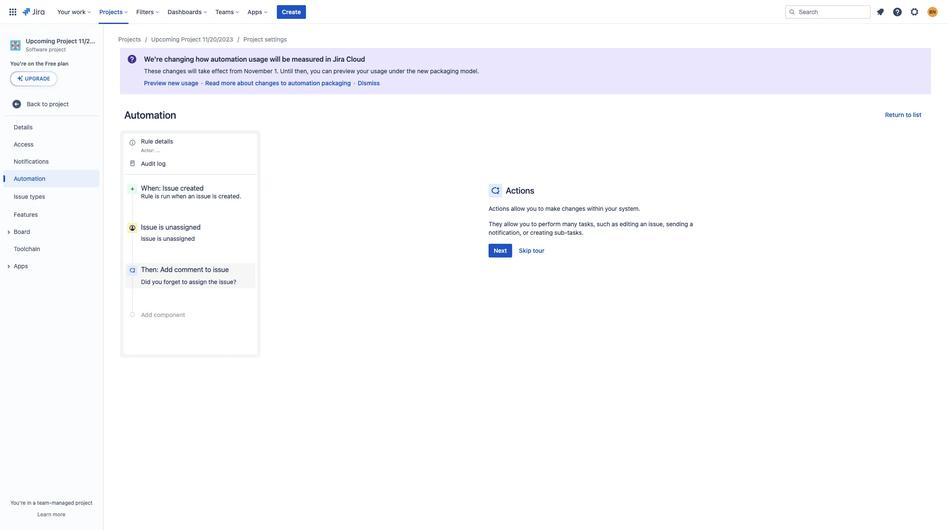 Task type: describe. For each thing, give the bounding box(es) containing it.
2 horizontal spatial project
[[244, 36, 263, 43]]

how
[[196, 55, 209, 63]]

group containing details
[[3, 116, 99, 277]]

we're
[[144, 55, 163, 63]]

or
[[523, 229, 529, 236]]

changing
[[164, 55, 194, 63]]

0 vertical spatial more
[[221, 79, 236, 87]]

your
[[57, 8, 70, 15]]

learn
[[37, 511, 51, 518]]

issue inside group
[[14, 193, 28, 200]]

1 horizontal spatial issue
[[213, 266, 229, 274]]

team-
[[37, 500, 52, 506]]

when
[[172, 192, 186, 200]]

more inside button
[[53, 511, 65, 518]]

issue down when:
[[141, 223, 157, 231]]

november
[[244, 67, 273, 75]]

is left created.
[[212, 192, 217, 200]]

read more about changes to automation packaging button
[[205, 79, 351, 87]]

dashboards button
[[165, 5, 210, 19]]

0 horizontal spatial the
[[35, 61, 44, 67]]

read
[[205, 79, 220, 87]]

filters button
[[134, 5, 163, 19]]

work
[[72, 8, 86, 15]]

tour
[[533, 247, 545, 254]]

teams button
[[213, 5, 243, 19]]

0 vertical spatial will
[[270, 55, 280, 63]]

return to list
[[885, 111, 922, 118]]

toolchain
[[14, 245, 40, 252]]

issue types
[[14, 193, 45, 200]]

project for upcoming project 11/20/2023 software project
[[57, 37, 77, 45]]

rule inside rule details actor: ...
[[141, 138, 153, 145]]

Search field
[[785, 5, 871, 19]]

log
[[157, 160, 166, 167]]

is up the add
[[157, 235, 162, 242]]

tasks,
[[579, 220, 595, 228]]

0 vertical spatial unassigned
[[165, 223, 201, 231]]

2 vertical spatial project
[[75, 500, 93, 506]]

1 vertical spatial usage
[[371, 67, 387, 75]]

expand image
[[3, 262, 14, 272]]

packaging inside we're changing how automation usage will be measured in jira cloud these changes will take effect from november 1. until then, you can preview your usage under the new packaging model.
[[430, 67, 459, 75]]

1 horizontal spatial your
[[605, 205, 617, 212]]

audit
[[141, 160, 155, 167]]

such
[[597, 220, 610, 228]]

teams
[[215, 8, 234, 15]]

2 · from the left
[[354, 79, 355, 87]]

...
[[156, 147, 160, 153]]

1 vertical spatial packaging
[[322, 79, 351, 87]]

2 vertical spatial usage
[[181, 79, 198, 87]]

you're in a team-managed project
[[10, 500, 93, 506]]

your profile and settings image
[[928, 7, 938, 17]]

1 horizontal spatial automation
[[124, 109, 176, 121]]

you're for you're on the free plan
[[10, 61, 26, 67]]

1 vertical spatial in
[[27, 500, 31, 506]]

until
[[280, 67, 293, 75]]

access link
[[3, 136, 99, 153]]

issue?
[[219, 278, 236, 286]]

apps inside popup button
[[248, 8, 262, 15]]

upcoming for upcoming project 11/20/2023
[[151, 36, 180, 43]]

plan
[[58, 61, 68, 67]]

dismiss button
[[358, 79, 380, 87]]

to inside button
[[906, 111, 912, 118]]

details link
[[3, 119, 99, 136]]

notifications image
[[875, 7, 886, 17]]

next button
[[489, 244, 512, 258]]

effect
[[212, 67, 228, 75]]

you're for you're in a team-managed project
[[10, 500, 26, 506]]

software
[[26, 46, 47, 53]]

allow for actions
[[511, 205, 525, 212]]

managed
[[52, 500, 74, 506]]

to down then: add comment to issue
[[182, 278, 187, 286]]

upgrade
[[25, 76, 50, 82]]

an inside "when: issue created rule is run when an issue is created."
[[188, 192, 195, 200]]

to inside they allow you to perform many tasks, such as editing an issue, sending a notification, or creating sub-tasks.
[[531, 220, 537, 228]]

your work button
[[55, 5, 94, 19]]

projects for projects popup button
[[99, 8, 123, 15]]

2 vertical spatial changes
[[562, 205, 585, 212]]

assign
[[189, 278, 207, 286]]

return to list button
[[880, 108, 927, 122]]

dismiss
[[358, 79, 380, 87]]

forget
[[164, 278, 180, 286]]

is left run
[[155, 192, 159, 200]]

actions for actions
[[506, 186, 534, 195]]

measured
[[292, 55, 324, 63]]

cloud
[[346, 55, 365, 63]]

an inside they allow you to perform many tasks, such as editing an issue, sending a notification, or creating sub-tasks.
[[640, 220, 647, 228]]

rule inside "when: issue created rule is run when an issue is created."
[[141, 192, 153, 200]]

preview
[[334, 67, 355, 75]]

they allow you to perform many tasks, such as editing an issue, sending a notification, or creating sub-tasks.
[[489, 220, 693, 236]]

tasks.
[[567, 229, 584, 236]]

perform
[[539, 220, 561, 228]]

take
[[198, 67, 210, 75]]

actions image
[[490, 186, 501, 196]]

return
[[885, 111, 904, 118]]

make
[[546, 205, 560, 212]]

add
[[160, 266, 173, 274]]

board
[[14, 228, 30, 235]]

your work
[[57, 8, 86, 15]]

details
[[14, 123, 33, 131]]

next
[[494, 247, 507, 254]]

model.
[[460, 67, 479, 75]]

to left make
[[538, 205, 544, 212]]

issue inside "when: issue created rule is run when an issue is created."
[[163, 184, 179, 192]]

on
[[28, 61, 34, 67]]

1 horizontal spatial the
[[208, 278, 217, 286]]

issue is unassigned issue is unassigned
[[141, 223, 201, 242]]

projects button
[[97, 5, 131, 19]]

notifications
[[14, 158, 49, 165]]

audit log button
[[125, 156, 256, 171]]

1 vertical spatial project
[[49, 100, 69, 108]]

we're changing how automation usage will be measured in jira cloud these changes will take effect from november 1. until then, you can preview your usage under the new packaging model.
[[144, 55, 479, 75]]

preview new usage · read more about changes to automation packaging · dismiss
[[144, 79, 380, 87]]

you're on the free plan
[[10, 61, 68, 67]]

sending
[[666, 220, 688, 228]]

to down until
[[281, 79, 287, 87]]

actions for actions allow you to make changes within your system.
[[489, 205, 509, 212]]

many
[[562, 220, 577, 228]]

types
[[30, 193, 45, 200]]

create button
[[277, 5, 306, 19]]

notification,
[[489, 229, 521, 236]]

preview new usage button
[[144, 79, 198, 87]]

primary element
[[5, 0, 785, 24]]

system.
[[619, 205, 640, 212]]

skip
[[519, 247, 531, 254]]



Task type: locate. For each thing, give the bounding box(es) containing it.
features link
[[3, 206, 99, 223]]

1 vertical spatial projects
[[118, 36, 141, 43]]

1 vertical spatial the
[[407, 67, 416, 75]]

project for upcoming project 11/20/2023
[[181, 36, 201, 43]]

can
[[322, 67, 332, 75]]

be
[[282, 55, 290, 63]]

changes inside we're changing how automation usage will be measured in jira cloud these changes will take effect from november 1. until then, you can preview your usage under the new packaging model.
[[163, 67, 186, 75]]

skip tour button
[[514, 244, 550, 258]]

a
[[690, 220, 693, 228], [33, 500, 36, 506]]

usage down take
[[181, 79, 198, 87]]

11/20/2023 up how
[[202, 36, 233, 43]]

you inside they allow you to perform many tasks, such as editing an issue, sending a notification, or creating sub-tasks.
[[520, 220, 530, 228]]

1 horizontal spatial new
[[417, 67, 429, 75]]

issue inside "when: issue created rule is run when an issue is created."
[[196, 192, 211, 200]]

0 horizontal spatial automation
[[14, 175, 45, 182]]

in left team-
[[27, 500, 31, 506]]

the right under
[[407, 67, 416, 75]]

2 rule from the top
[[141, 192, 153, 200]]

you're left team-
[[10, 500, 26, 506]]

projects inside popup button
[[99, 8, 123, 15]]

when: issue created rule is run when an issue is created.
[[141, 184, 241, 200]]

projects for projects link
[[118, 36, 141, 43]]

0 vertical spatial a
[[690, 220, 693, 228]]

· left "dismiss" on the left top of page
[[354, 79, 355, 87]]

under
[[389, 67, 405, 75]]

an down created
[[188, 192, 195, 200]]

upcoming project 11/20/2023 link
[[151, 34, 233, 45]]

the
[[35, 61, 44, 67], [407, 67, 416, 75], [208, 278, 217, 286]]

project
[[49, 46, 66, 53], [49, 100, 69, 108], [75, 500, 93, 506]]

projects right work
[[99, 8, 123, 15]]

1 vertical spatial changes
[[255, 79, 279, 87]]

new right under
[[417, 67, 429, 75]]

will left be
[[270, 55, 280, 63]]

expand image
[[3, 227, 14, 238]]

automation up from
[[211, 55, 247, 63]]

1 vertical spatial more
[[53, 511, 65, 518]]

unassigned up then: add comment to issue
[[163, 235, 195, 242]]

audit log
[[141, 160, 166, 167]]

changes
[[163, 67, 186, 75], [255, 79, 279, 87], [562, 205, 585, 212]]

0 vertical spatial allow
[[511, 205, 525, 212]]

1 horizontal spatial apps
[[248, 8, 262, 15]]

project up plan
[[57, 37, 77, 45]]

you
[[310, 67, 320, 75], [527, 205, 537, 212], [520, 220, 530, 228], [152, 278, 162, 286]]

your up as
[[605, 205, 617, 212]]

usage
[[249, 55, 268, 63], [371, 67, 387, 75], [181, 79, 198, 87]]

0 horizontal spatial ·
[[201, 79, 203, 87]]

your up "dismiss" on the left top of page
[[357, 67, 369, 75]]

the inside we're changing how automation usage will be measured in jira cloud these changes will take effect from november 1. until then, you can preview your usage under the new packaging model.
[[407, 67, 416, 75]]

project left the settings
[[244, 36, 263, 43]]

as
[[612, 220, 618, 228]]

created
[[180, 184, 204, 192]]

you left 'can'
[[310, 67, 320, 75]]

1 vertical spatial will
[[188, 67, 197, 75]]

0 vertical spatial packaging
[[430, 67, 459, 75]]

1 horizontal spatial an
[[640, 220, 647, 228]]

banner
[[0, 0, 948, 24]]

changes up the many
[[562, 205, 585, 212]]

rule up actor:
[[141, 138, 153, 145]]

0 vertical spatial an
[[188, 192, 195, 200]]

1 horizontal spatial more
[[221, 79, 236, 87]]

projects right the sidebar navigation image at the top of the page
[[118, 36, 141, 43]]

banner containing your work
[[0, 0, 948, 24]]

you inside we're changing how automation usage will be measured in jira cloud these changes will take effect from november 1. until then, you can preview your usage under the new packaging model.
[[310, 67, 320, 75]]

apps down toolchain
[[14, 262, 28, 270]]

will
[[270, 55, 280, 63], [188, 67, 197, 75]]

issue types link
[[3, 187, 99, 206]]

your inside we're changing how automation usage will be measured in jira cloud these changes will take effect from november 1. until then, you can preview your usage under the new packaging model.
[[357, 67, 369, 75]]

settings image
[[910, 7, 920, 17]]

1 vertical spatial allow
[[504, 220, 518, 228]]

2 horizontal spatial the
[[407, 67, 416, 75]]

automation inside we're changing how automation usage will be measured in jira cloud these changes will take effect from november 1. until then, you can preview your usage under the new packaging model.
[[211, 55, 247, 63]]

board button
[[3, 223, 99, 241]]

0 horizontal spatial more
[[53, 511, 65, 518]]

issue up issue?
[[213, 266, 229, 274]]

more down managed at the bottom of the page
[[53, 511, 65, 518]]

0 horizontal spatial a
[[33, 500, 36, 506]]

an left issue,
[[640, 220, 647, 228]]

you up 'or'
[[520, 220, 530, 228]]

in left jira on the top of page
[[325, 55, 331, 63]]

0 horizontal spatial 11/20/2023
[[79, 37, 111, 45]]

upcoming project 11/20/2023
[[151, 36, 233, 43]]

a inside they allow you to perform many tasks, such as editing an issue, sending a notification, or creating sub-tasks.
[[690, 220, 693, 228]]

search image
[[789, 8, 796, 15]]

0 vertical spatial your
[[357, 67, 369, 75]]

learn more
[[37, 511, 65, 518]]

2 horizontal spatial usage
[[371, 67, 387, 75]]

unassigned down when
[[165, 223, 201, 231]]

0 vertical spatial in
[[325, 55, 331, 63]]

packaging down preview
[[322, 79, 351, 87]]

unassigned
[[165, 223, 201, 231], [163, 235, 195, 242]]

changes down november
[[255, 79, 279, 87]]

0 vertical spatial rule
[[141, 138, 153, 145]]

allow inside they allow you to perform many tasks, such as editing an issue, sending a notification, or creating sub-tasks.
[[504, 220, 518, 228]]

0 vertical spatial automation
[[124, 109, 176, 121]]

0 horizontal spatial your
[[357, 67, 369, 75]]

1 vertical spatial automation
[[14, 175, 45, 182]]

apps inside button
[[14, 262, 28, 270]]

you're left on
[[10, 61, 26, 67]]

rule down when:
[[141, 192, 153, 200]]

issue left types
[[14, 193, 28, 200]]

is
[[155, 192, 159, 200], [212, 192, 217, 200], [159, 223, 164, 231], [157, 235, 162, 242]]

project
[[181, 36, 201, 43], [244, 36, 263, 43], [57, 37, 77, 45]]

0 horizontal spatial an
[[188, 192, 195, 200]]

is down run
[[159, 223, 164, 231]]

issue up then:
[[141, 235, 155, 242]]

skip tour
[[519, 247, 545, 254]]

upcoming for upcoming project 11/20/2023 software project
[[26, 37, 55, 45]]

apps right teams popup button
[[248, 8, 262, 15]]

back to project link
[[3, 96, 99, 113]]

0 horizontal spatial packaging
[[322, 79, 351, 87]]

to left list
[[906, 111, 912, 118]]

list
[[913, 111, 922, 118]]

0 horizontal spatial project
[[57, 37, 77, 45]]

project up how
[[181, 36, 201, 43]]

0 vertical spatial project
[[49, 46, 66, 53]]

· left read
[[201, 79, 203, 87]]

sidebar navigation image
[[93, 34, 112, 51]]

2 you're from the top
[[10, 500, 26, 506]]

to up assign
[[205, 266, 211, 274]]

1 horizontal spatial 11/20/2023
[[202, 36, 233, 43]]

in inside we're changing how automation usage will be measured in jira cloud these changes will take effect from november 1. until then, you can preview your usage under the new packaging model.
[[325, 55, 331, 63]]

1 vertical spatial rule
[[141, 192, 153, 200]]

automation
[[124, 109, 176, 121], [14, 175, 45, 182]]

group
[[3, 116, 99, 277]]

usage up "dismiss" on the left top of page
[[371, 67, 387, 75]]

to up the creating
[[531, 220, 537, 228]]

toolchain link
[[3, 241, 99, 258]]

upcoming
[[151, 36, 180, 43], [26, 37, 55, 45]]

1 vertical spatial your
[[605, 205, 617, 212]]

issue up run
[[163, 184, 179, 192]]

2 horizontal spatial changes
[[562, 205, 585, 212]]

then,
[[295, 67, 309, 75]]

0 vertical spatial changes
[[163, 67, 186, 75]]

project inside upcoming project 11/20/2023 software project
[[57, 37, 77, 45]]

allow
[[511, 205, 525, 212], [504, 220, 518, 228]]

0 vertical spatial issue
[[196, 192, 211, 200]]

1 · from the left
[[201, 79, 203, 87]]

1 vertical spatial a
[[33, 500, 36, 506]]

a left team-
[[33, 500, 36, 506]]

project inside upcoming project 11/20/2023 software project
[[49, 46, 66, 53]]

0 vertical spatial the
[[35, 61, 44, 67]]

automation up "details"
[[124, 109, 176, 121]]

1 horizontal spatial will
[[270, 55, 280, 63]]

1 horizontal spatial changes
[[255, 79, 279, 87]]

upgrade button
[[11, 72, 57, 86]]

1 horizontal spatial in
[[325, 55, 331, 63]]

1 vertical spatial new
[[168, 79, 180, 87]]

then:
[[141, 266, 159, 274]]

1 you're from the top
[[10, 61, 26, 67]]

did
[[141, 278, 150, 286]]

1 vertical spatial automation
[[288, 79, 320, 87]]

0 horizontal spatial upcoming
[[26, 37, 55, 45]]

0 horizontal spatial in
[[27, 500, 31, 506]]

upcoming up software
[[26, 37, 55, 45]]

preview
[[144, 79, 166, 87]]

1 vertical spatial you're
[[10, 500, 26, 506]]

rule details actor: ...
[[141, 138, 173, 153]]

filters
[[136, 8, 154, 15]]

more down from
[[221, 79, 236, 87]]

upcoming inside upcoming project 11/20/2023 software project
[[26, 37, 55, 45]]

0 horizontal spatial will
[[188, 67, 197, 75]]

comment
[[174, 266, 203, 274]]

1 horizontal spatial packaging
[[430, 67, 459, 75]]

you left make
[[527, 205, 537, 212]]

1 vertical spatial apps
[[14, 262, 28, 270]]

2 vertical spatial the
[[208, 278, 217, 286]]

1 horizontal spatial upcoming
[[151, 36, 180, 43]]

1 vertical spatial issue
[[213, 266, 229, 274]]

11/20/2023 inside upcoming project 11/20/2023 software project
[[79, 37, 111, 45]]

projects
[[99, 8, 123, 15], [118, 36, 141, 43]]

project settings
[[244, 36, 287, 43]]

0 vertical spatial usage
[[249, 55, 268, 63]]

usage up november
[[249, 55, 268, 63]]

these
[[144, 67, 161, 75]]

will left take
[[188, 67, 197, 75]]

allow up 'or'
[[511, 205, 525, 212]]

actions right actions icon
[[506, 186, 534, 195]]

dashboards
[[168, 8, 202, 15]]

actions
[[506, 186, 534, 195], [489, 205, 509, 212]]

they
[[489, 220, 502, 228]]

new right the preview
[[168, 79, 180, 87]]

project right managed at the bottom of the page
[[75, 500, 93, 506]]

0 vertical spatial projects
[[99, 8, 123, 15]]

11/20/2023 for upcoming project 11/20/2023 software project
[[79, 37, 111, 45]]

you right did
[[152, 278, 162, 286]]

11/20/2023 for upcoming project 11/20/2023
[[202, 36, 233, 43]]

to right back on the top of page
[[42, 100, 48, 108]]

automation down notifications
[[14, 175, 45, 182]]

free
[[45, 61, 56, 67]]

an
[[188, 192, 195, 200], [640, 220, 647, 228]]

automation down then,
[[288, 79, 320, 87]]

1 horizontal spatial project
[[181, 36, 201, 43]]

changes up preview new usage button
[[163, 67, 186, 75]]

learn more button
[[37, 511, 65, 518]]

when:
[[141, 184, 161, 192]]

new inside we're changing how automation usage will be measured in jira cloud these changes will take effect from november 1. until then, you can preview your usage under the new packaging model.
[[417, 67, 429, 75]]

0 horizontal spatial new
[[168, 79, 180, 87]]

packaging
[[430, 67, 459, 75], [322, 79, 351, 87]]

1 horizontal spatial automation
[[288, 79, 320, 87]]

automation
[[211, 55, 247, 63], [288, 79, 320, 87]]

project up details link
[[49, 100, 69, 108]]

actions up they
[[489, 205, 509, 212]]

project up plan
[[49, 46, 66, 53]]

within
[[587, 205, 604, 212]]

0 vertical spatial apps
[[248, 8, 262, 15]]

apps button
[[245, 5, 271, 19]]

1 vertical spatial an
[[640, 220, 647, 228]]

0 vertical spatial new
[[417, 67, 429, 75]]

upcoming up we're
[[151, 36, 180, 43]]

1 rule from the top
[[141, 138, 153, 145]]

then: add comment to issue
[[141, 266, 229, 274]]

0 vertical spatial actions
[[506, 186, 534, 195]]

actor:
[[141, 147, 155, 153]]

issue down created
[[196, 192, 211, 200]]

1 vertical spatial actions
[[489, 205, 509, 212]]

your
[[357, 67, 369, 75], [605, 205, 617, 212]]

allow for they
[[504, 220, 518, 228]]

the right on
[[35, 61, 44, 67]]

allow up notification,
[[504, 220, 518, 228]]

1 horizontal spatial usage
[[249, 55, 268, 63]]

upcoming project 11/20/2023 software project
[[26, 37, 111, 53]]

packaging left model.
[[430, 67, 459, 75]]

1 vertical spatial unassigned
[[163, 235, 195, 242]]

apps button
[[3, 258, 99, 275]]

from
[[230, 67, 242, 75]]

0 horizontal spatial changes
[[163, 67, 186, 75]]

creating
[[530, 229, 553, 236]]

11/20/2023 down work
[[79, 37, 111, 45]]

the left issue?
[[208, 278, 217, 286]]

0 horizontal spatial usage
[[181, 79, 198, 87]]

settings
[[265, 36, 287, 43]]

1 horizontal spatial ·
[[354, 79, 355, 87]]

appswitcher icon image
[[8, 7, 18, 17]]

0 horizontal spatial issue
[[196, 192, 211, 200]]

0 vertical spatial you're
[[10, 61, 26, 67]]

0 vertical spatial automation
[[211, 55, 247, 63]]

1 horizontal spatial a
[[690, 220, 693, 228]]

about
[[237, 79, 254, 87]]

0 horizontal spatial apps
[[14, 262, 28, 270]]

0 horizontal spatial automation
[[211, 55, 247, 63]]

to
[[281, 79, 287, 87], [42, 100, 48, 108], [906, 111, 912, 118], [538, 205, 544, 212], [531, 220, 537, 228], [205, 266, 211, 274], [182, 278, 187, 286]]

help image
[[893, 7, 903, 17]]

did you forget to assign the issue?
[[141, 278, 236, 286]]

·
[[201, 79, 203, 87], [354, 79, 355, 87]]

a right the "sending"
[[690, 220, 693, 228]]

jira image
[[22, 7, 44, 17], [22, 7, 44, 17]]



Task type: vqa. For each thing, say whether or not it's contained in the screenshot.
Until
yes



